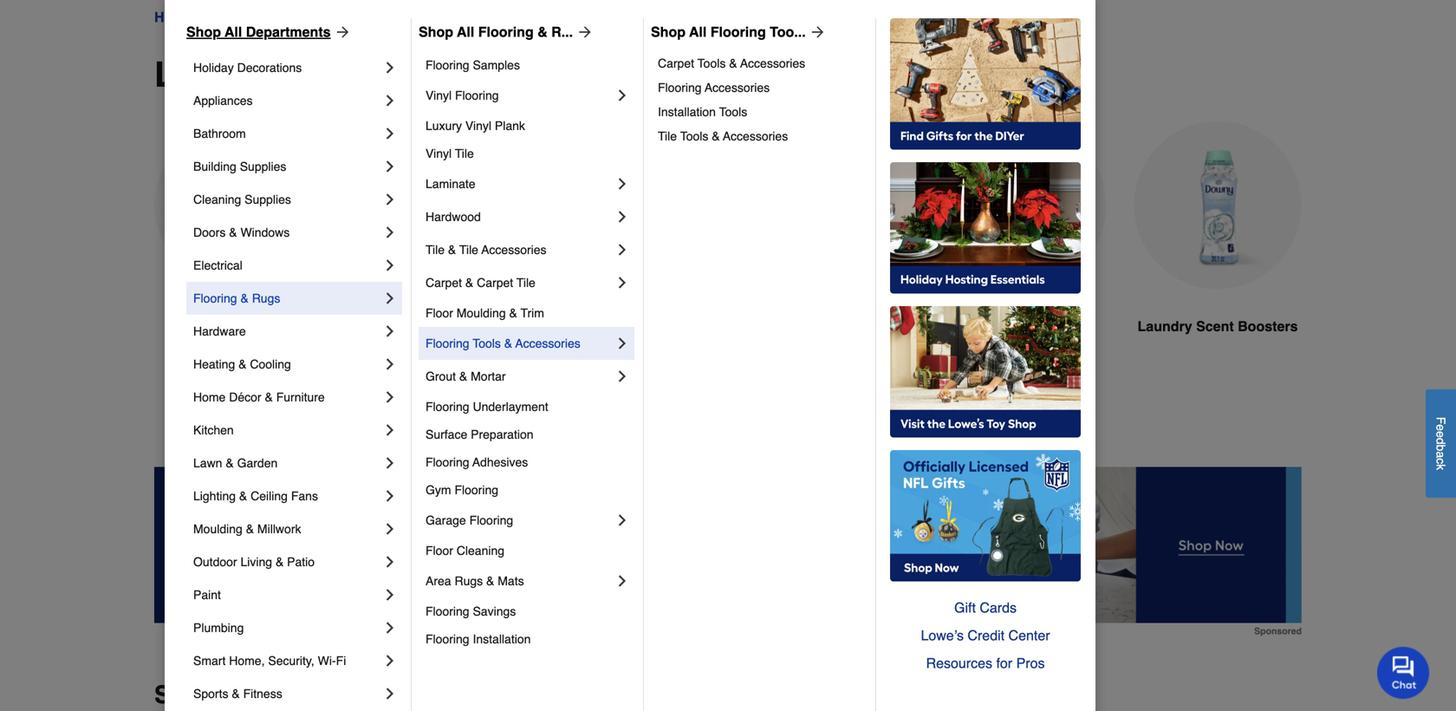 Task type: describe. For each thing, give the bounding box(es) containing it.
0 vertical spatial cleaning supplies link
[[208, 7, 328, 28]]

laundry for green container of gain laundry detergent. image
[[177, 318, 232, 334]]

moulding inside "floor moulding & trim" link
[[457, 306, 506, 320]]

gym flooring
[[426, 483, 499, 497]]

officially licensed n f l gifts. shop now. image
[[890, 450, 1081, 582]]

bathroom
[[193, 127, 246, 140]]

orange box of tide washing machine cleaner. image
[[742, 121, 910, 289]]

accessories for carpet tools & accessories
[[741, 56, 806, 70]]

resources for pros
[[927, 655, 1045, 671]]

& left r...
[[538, 24, 548, 40]]

& up laundry detergent
[[241, 291, 249, 305]]

chevron right image for vinyl flooring
[[614, 87, 631, 104]]

& right décor
[[265, 390, 273, 404]]

& inside "link"
[[246, 522, 254, 536]]

millwork
[[257, 522, 301, 536]]

grout & mortar
[[426, 369, 506, 383]]

1 e from the top
[[1435, 424, 1448, 431]]

1 vertical spatial laundry supplies
[[154, 55, 445, 95]]

flooring down electrical
[[193, 291, 237, 305]]

mortar
[[471, 369, 506, 383]]

by
[[222, 681, 250, 709]]

lowe's credit center link
[[890, 622, 1081, 649]]

surface preparation link
[[426, 421, 631, 448]]

& up floor moulding & trim
[[466, 276, 474, 290]]

smart home, security, wi-fi link
[[193, 644, 382, 677]]

chevron right image for laminate
[[614, 175, 631, 192]]

chevron right image for flooring & rugs
[[382, 290, 399, 307]]

paint link
[[193, 578, 382, 611]]

sports & fitness
[[193, 687, 282, 701]]

samples
[[473, 58, 520, 72]]

garage
[[426, 513, 466, 527]]

f
[[1435, 417, 1448, 424]]

bottle of downy laundry scent booster. image
[[1134, 121, 1302, 289]]

sports & fitness link
[[193, 677, 382, 710]]

fabric softeners link
[[350, 121, 519, 378]]

lighting & ceiling fans link
[[193, 479, 382, 512]]

building supplies link
[[193, 150, 382, 183]]

fabric fresheners link
[[938, 121, 1106, 378]]

tile & tile accessories
[[426, 243, 547, 257]]

moulding & millwork link
[[193, 512, 382, 545]]

holiday decorations
[[193, 61, 302, 75]]

home for home décor & furniture
[[193, 390, 226, 404]]

chevron right image for paint
[[382, 586, 399, 603]]

scent
[[1197, 318, 1234, 334]]

laminate
[[426, 177, 476, 191]]

luxury vinyl plank
[[426, 119, 525, 133]]

laundry detergent
[[177, 318, 300, 334]]

flooring up the floor cleaning at the left
[[470, 513, 513, 527]]

& left mats
[[486, 574, 495, 588]]

outdoor living & patio link
[[193, 545, 382, 578]]

detergent
[[235, 318, 300, 334]]

lawn & garden link
[[193, 447, 382, 479]]

flooring up "luxury vinyl plank"
[[455, 88, 499, 102]]

chevron right image for kitchen
[[382, 421, 399, 439]]

1 vertical spatial rugs
[[455, 574, 483, 588]]

2 vertical spatial cleaning
[[457, 544, 505, 558]]

heating & cooling
[[193, 357, 291, 371]]

flooring underlayment link
[[426, 393, 631, 421]]

blue bottle of downy fabric softener. image
[[350, 121, 519, 289]]

b
[[1435, 445, 1448, 451]]

flooring up "installation tools"
[[658, 81, 702, 95]]

0 vertical spatial cleaning
[[208, 9, 267, 25]]

windows
[[241, 225, 290, 239]]

& right grout
[[459, 369, 468, 383]]

flooring up the "carpet tools & accessories"
[[711, 24, 766, 40]]

blue spray bottle of febreze fabric freshener. image
[[938, 121, 1106, 290]]

all for shop all departments
[[225, 24, 242, 40]]

carpet & carpet tile
[[426, 276, 536, 290]]

r...
[[552, 24, 573, 40]]

smart home, security, wi-fi
[[193, 654, 346, 668]]

shop for shop all flooring too...
[[651, 24, 686, 40]]

chevron right image for garage flooring
[[614, 512, 631, 529]]

tools for carpet
[[698, 56, 726, 70]]

tile tools & accessories
[[658, 129, 788, 143]]

laundry scent boosters link
[[1134, 121, 1302, 378]]

arrow right image for shop all flooring too...
[[806, 23, 827, 41]]

f e e d b a c k
[[1435, 417, 1448, 470]]

accessories down the "carpet tools & accessories"
[[705, 81, 770, 95]]

chevron right image for carpet & carpet tile
[[614, 274, 631, 291]]

chevron right image for smart home, security, wi-fi
[[382, 652, 399, 669]]

flooring tools & accessories
[[426, 336, 581, 350]]

c
[[1435, 458, 1448, 464]]

fabric for fabric softeners
[[380, 318, 421, 334]]

floor moulding & trim link
[[426, 299, 631, 327]]

preparation
[[471, 427, 534, 441]]

tools for tile
[[681, 129, 709, 143]]

tools for flooring
[[473, 336, 501, 350]]

& left ceiling
[[239, 489, 247, 503]]

chevron right image for hardware
[[382, 323, 399, 340]]

adhesives
[[473, 455, 528, 469]]

d
[[1435, 438, 1448, 445]]

plumbing link
[[193, 611, 382, 644]]

furniture
[[276, 390, 325, 404]]

stain
[[607, 318, 641, 334]]

flooring & rugs link
[[193, 282, 382, 315]]

sports
[[193, 687, 228, 701]]

& right lawn
[[226, 456, 234, 470]]

luxury vinyl plank link
[[426, 112, 631, 140]]

pros
[[1017, 655, 1045, 671]]

softeners
[[425, 318, 489, 334]]

fabric for fabric fresheners
[[962, 318, 1004, 334]]

building supplies
[[193, 160, 286, 173]]

garden
[[237, 456, 278, 470]]

& left the trim
[[509, 306, 518, 320]]

accessories for tile tools & accessories
[[723, 129, 788, 143]]

flooring down surface on the bottom
[[426, 455, 470, 469]]

tools for installation
[[719, 105, 748, 119]]

k
[[1435, 464, 1448, 470]]

0 vertical spatial cleaning supplies
[[208, 9, 328, 25]]

& left cooling
[[239, 357, 247, 371]]

flooring accessories
[[658, 81, 770, 95]]

surface
[[426, 427, 468, 441]]

chevron right image for outdoor living & patio
[[382, 553, 399, 571]]

gym
[[426, 483, 451, 497]]

chevron right image for lighting & ceiling fans
[[382, 487, 399, 505]]

savings
[[473, 604, 516, 618]]

installation tools link
[[658, 100, 864, 124]]

chevron right image for heating & cooling
[[382, 356, 399, 373]]

lowe's credit center
[[921, 627, 1051, 643]]

carpet for carpet & carpet tile
[[426, 276, 462, 290]]

flooring & rugs
[[193, 291, 280, 305]]

tile down the hardwood
[[426, 243, 445, 257]]

gym flooring link
[[426, 476, 631, 504]]

fans
[[291, 489, 318, 503]]

flooring accessories link
[[658, 75, 864, 100]]

flooring samples link
[[426, 51, 631, 79]]

laminate link
[[426, 167, 614, 200]]

carpet & carpet tile link
[[426, 266, 614, 299]]

laundry stain removers link
[[546, 121, 714, 378]]

area rugs & mats link
[[426, 564, 614, 597]]

electrical link
[[193, 249, 382, 282]]

chevron right image for plumbing
[[382, 619, 399, 636]]

machine
[[829, 318, 885, 334]]

moulding inside moulding & millwork "link"
[[193, 522, 243, 536]]

bathroom link
[[193, 117, 382, 150]]

tile down "installation tools"
[[658, 129, 677, 143]]

paint
[[193, 588, 221, 602]]

holiday
[[193, 61, 234, 75]]

tile down "luxury vinyl plank"
[[455, 147, 474, 160]]

floor for floor moulding & trim
[[426, 306, 453, 320]]

smart
[[193, 654, 226, 668]]

shop by brand
[[154, 681, 327, 709]]

shop for shop all flooring & r...
[[419, 24, 453, 40]]

supplies up windows
[[245, 192, 291, 206]]

accessories for tile & tile accessories
[[482, 243, 547, 257]]

flooring tools & accessories link
[[426, 327, 614, 360]]

flooring down area
[[426, 604, 470, 618]]

ceiling
[[251, 489, 288, 503]]

shop for shop all departments
[[186, 24, 221, 40]]

chevron right image for holiday decorations
[[382, 59, 399, 76]]

floor cleaning
[[426, 544, 505, 558]]



Task type: vqa. For each thing, say whether or not it's contained in the screenshot.
Fabric Fresheners link
yes



Task type: locate. For each thing, give the bounding box(es) containing it.
cleaning supplies up doors & windows
[[193, 192, 291, 206]]

1 all from the left
[[225, 24, 242, 40]]

all up the "carpet tools & accessories"
[[689, 24, 707, 40]]

cleaning up holiday decorations at the left top of the page
[[208, 9, 267, 25]]

luxury
[[426, 119, 462, 133]]

laundry down shop all departments
[[154, 55, 291, 95]]

laundry for 'bottle of downy laundry scent booster.' image at the right of page
[[1138, 318, 1193, 334]]

kitchen
[[193, 423, 234, 437]]

installation inside "link"
[[473, 632, 531, 646]]

arrow right image inside shop all flooring too... link
[[806, 23, 827, 41]]

tools inside "link"
[[719, 105, 748, 119]]

vinyl for vinyl flooring
[[426, 88, 452, 102]]

cleaning supplies link up decorations
[[208, 7, 328, 28]]

chevron right image
[[614, 87, 631, 104], [382, 92, 399, 109], [382, 125, 399, 142], [614, 175, 631, 192], [614, 241, 631, 258], [382, 290, 399, 307], [382, 323, 399, 340], [614, 335, 631, 352], [614, 368, 631, 385], [382, 388, 399, 406], [382, 421, 399, 439], [382, 454, 399, 472], [382, 487, 399, 505], [614, 512, 631, 529], [382, 520, 399, 538], [614, 572, 631, 590], [382, 586, 399, 603], [382, 619, 399, 636]]

home for home
[[154, 9, 193, 25]]

flooring up vinyl flooring
[[426, 58, 470, 72]]

0 horizontal spatial arrow right image
[[331, 23, 352, 41]]

laundry scent boosters
[[1138, 318, 1298, 334]]

moulding up outdoor at left
[[193, 522, 243, 536]]

laundry right departments
[[343, 9, 394, 25]]

0 horizontal spatial shop
[[186, 24, 221, 40]]

accessories down hardwood link
[[482, 243, 547, 257]]

supplies up flooring samples
[[397, 9, 451, 25]]

1 fabric from the left
[[380, 318, 421, 334]]

vinyl
[[426, 88, 452, 102], [466, 119, 492, 133], [426, 147, 452, 160]]

gift cards link
[[890, 594, 1081, 622]]

chevron right image for lawn & garden
[[382, 454, 399, 472]]

1 vertical spatial home
[[193, 390, 226, 404]]

cleaning supplies link up windows
[[193, 183, 382, 216]]

vinyl down the luxury
[[426, 147, 452, 160]]

1 horizontal spatial carpet
[[477, 276, 513, 290]]

1 vertical spatial floor
[[426, 544, 453, 558]]

flooring up samples
[[478, 24, 534, 40]]

& left millwork
[[246, 522, 254, 536]]

2 shop from the left
[[419, 24, 453, 40]]

tools up tile tools & accessories
[[719, 105, 748, 119]]

1 arrow right image from the left
[[331, 23, 352, 41]]

flooring savings
[[426, 604, 516, 618]]

floor cleaning link
[[426, 537, 631, 564]]

tile up "floor moulding & trim" link
[[517, 276, 536, 290]]

0 vertical spatial rugs
[[252, 291, 280, 305]]

floor down carpet & carpet tile
[[426, 306, 453, 320]]

arrow right image up the carpet tools & accessories link
[[806, 23, 827, 41]]

accessories down installation tools "link"
[[723, 129, 788, 143]]

2 horizontal spatial all
[[689, 24, 707, 40]]

& down "installation tools"
[[712, 129, 720, 143]]

1 horizontal spatial arrow right image
[[806, 23, 827, 41]]

shop
[[186, 24, 221, 40], [419, 24, 453, 40], [651, 24, 686, 40]]

patio
[[287, 555, 315, 569]]

chevron right image for hardwood
[[614, 208, 631, 225]]

shop all flooring too... link
[[651, 22, 827, 42]]

1 vertical spatial vinyl
[[466, 119, 492, 133]]

chevron right image for tile & tile accessories
[[614, 241, 631, 258]]

chevron right image for grout & mortar
[[614, 368, 631, 385]]

& down the hardwood
[[448, 243, 456, 257]]

shop up the "carpet tools & accessories"
[[651, 24, 686, 40]]

fabric softeners
[[380, 318, 489, 334]]

flooring samples
[[426, 58, 520, 72]]

2 arrow right image from the left
[[806, 23, 827, 41]]

flooring down softeners
[[426, 336, 470, 350]]

fabric left fresheners
[[962, 318, 1004, 334]]

shop
[[154, 681, 215, 709]]

all for shop all flooring too...
[[689, 24, 707, 40]]

2 floor from the top
[[426, 544, 453, 558]]

accessories for flooring tools & accessories
[[516, 336, 581, 350]]

moulding
[[457, 306, 506, 320], [193, 522, 243, 536]]

carpet for carpet tools & accessories
[[658, 56, 695, 70]]

& up flooring accessories
[[729, 56, 738, 70]]

flooring adhesives
[[426, 455, 528, 469]]

supplies up holiday decorations link
[[270, 9, 328, 25]]

find gifts for the diyer. image
[[890, 18, 1081, 150]]

garage flooring link
[[426, 504, 614, 537]]

resources for pros link
[[890, 649, 1081, 677]]

laundry right the trim
[[549, 318, 603, 334]]

laundry for white bottle of shout stain remover. image
[[549, 318, 603, 334]]

arrow right image
[[573, 23, 594, 41]]

supplies down laundry supplies link
[[301, 55, 445, 95]]

kitchen link
[[193, 414, 382, 447]]

tools up flooring accessories
[[698, 56, 726, 70]]

1 horizontal spatial installation
[[658, 105, 716, 119]]

moulding & millwork
[[193, 522, 301, 536]]

cleaning supplies up decorations
[[208, 9, 328, 25]]

1 horizontal spatial shop
[[419, 24, 453, 40]]

chevron right image
[[382, 59, 399, 76], [382, 158, 399, 175], [382, 191, 399, 208], [614, 208, 631, 225], [382, 224, 399, 241], [382, 257, 399, 274], [614, 274, 631, 291], [382, 356, 399, 373], [382, 553, 399, 571], [382, 652, 399, 669], [382, 685, 399, 702]]

chevron right image for sports & fitness
[[382, 685, 399, 702]]

a
[[1435, 451, 1448, 458]]

3 shop from the left
[[651, 24, 686, 40]]

0 horizontal spatial installation
[[473, 632, 531, 646]]

chevron right image for building supplies
[[382, 158, 399, 175]]

0 horizontal spatial all
[[225, 24, 242, 40]]

flooring
[[478, 24, 534, 40], [711, 24, 766, 40], [426, 58, 470, 72], [658, 81, 702, 95], [455, 88, 499, 102], [193, 291, 237, 305], [426, 336, 470, 350], [426, 400, 470, 414], [426, 455, 470, 469], [455, 483, 499, 497], [470, 513, 513, 527], [426, 604, 470, 618], [426, 632, 470, 646]]

hardware
[[193, 324, 246, 338]]

0 horizontal spatial fabric
[[380, 318, 421, 334]]

flooring savings link
[[426, 597, 631, 625]]

hardwood link
[[426, 200, 614, 233]]

& right 'doors'
[[229, 225, 237, 239]]

0 horizontal spatial moulding
[[193, 522, 243, 536]]

cleaners
[[797, 339, 856, 355]]

e up d
[[1435, 424, 1448, 431]]

accessories
[[741, 56, 806, 70], [705, 81, 770, 95], [723, 129, 788, 143], [482, 243, 547, 257], [516, 336, 581, 350]]

2 horizontal spatial shop
[[651, 24, 686, 40]]

0 horizontal spatial carpet
[[426, 276, 462, 290]]

garage flooring
[[426, 513, 513, 527]]

1 vertical spatial cleaning
[[193, 192, 241, 206]]

fabric left softeners
[[380, 318, 421, 334]]

flooring up surface on the bottom
[[426, 400, 470, 414]]

security,
[[268, 654, 315, 668]]

all up flooring samples
[[457, 24, 475, 40]]

2 fabric from the left
[[962, 318, 1004, 334]]

flooring inside 'link'
[[426, 58, 470, 72]]

chevron right image for moulding & millwork
[[382, 520, 399, 538]]

0 vertical spatial installation
[[658, 105, 716, 119]]

1 vertical spatial moulding
[[193, 522, 243, 536]]

0 vertical spatial laundry supplies
[[343, 9, 451, 25]]

plumbing
[[193, 621, 244, 635]]

tile tools & accessories link
[[658, 124, 864, 148]]

tools down "installation tools"
[[681, 129, 709, 143]]

flooring down flooring adhesives
[[455, 483, 499, 497]]

all inside shop all flooring & r... link
[[457, 24, 475, 40]]

chevron right image for area rugs & mats
[[614, 572, 631, 590]]

arrow right image
[[331, 23, 352, 41], [806, 23, 827, 41]]

all inside shop all departments link
[[225, 24, 242, 40]]

0 vertical spatial vinyl
[[426, 88, 452, 102]]

area rugs & mats
[[426, 574, 524, 588]]

1 horizontal spatial rugs
[[455, 574, 483, 588]]

laundry stain removers
[[549, 318, 712, 334]]

green container of gain laundry detergent. image
[[154, 121, 323, 289]]

chevron right image for appliances
[[382, 92, 399, 109]]

fabric
[[380, 318, 421, 334], [962, 318, 1004, 334]]

washing
[[768, 318, 825, 334]]

floor up area
[[426, 544, 453, 558]]

0 horizontal spatial home
[[154, 9, 193, 25]]

heating & cooling link
[[193, 348, 382, 381]]

home,
[[229, 654, 265, 668]]

1 horizontal spatial home
[[193, 390, 226, 404]]

cleaning up "area rugs & mats"
[[457, 544, 505, 558]]

lighting
[[193, 489, 236, 503]]

cleaning down building
[[193, 192, 241, 206]]

shop up flooring samples
[[419, 24, 453, 40]]

installation inside "link"
[[658, 105, 716, 119]]

chat invite button image
[[1378, 646, 1431, 699]]

vinyl for vinyl tile
[[426, 147, 452, 160]]

0 vertical spatial floor
[[426, 306, 453, 320]]

rugs up detergent
[[252, 291, 280, 305]]

installation down flooring accessories
[[658, 105, 716, 119]]

shop all flooring & r...
[[419, 24, 573, 40]]

all up holiday decorations at the left top of the page
[[225, 24, 242, 40]]

visit the lowe's toy shop. image
[[890, 306, 1081, 438]]

& right 'sports'
[[232, 687, 240, 701]]

carpet tools & accessories link
[[658, 51, 864, 75]]

flooring adhesives link
[[426, 448, 631, 476]]

2 vertical spatial vinyl
[[426, 147, 452, 160]]

white bottle of shout stain remover. image
[[546, 121, 714, 290]]

carpet up floor moulding & trim
[[477, 276, 513, 290]]

home décor & furniture link
[[193, 381, 382, 414]]

lawn & garden
[[193, 456, 278, 470]]

& up grout & mortar link
[[504, 336, 513, 350]]

tools down floor moulding & trim
[[473, 336, 501, 350]]

all for shop all flooring & r...
[[457, 24, 475, 40]]

decorations
[[237, 61, 302, 75]]

arrow right image for shop all departments
[[331, 23, 352, 41]]

lighting & ceiling fans
[[193, 489, 318, 503]]

vinyl up the luxury
[[426, 88, 452, 102]]

& left patio
[[276, 555, 284, 569]]

shop up holiday
[[186, 24, 221, 40]]

moulding down carpet & carpet tile
[[457, 306, 506, 320]]

2 horizontal spatial carpet
[[658, 56, 695, 70]]

fabric fresheners
[[962, 318, 1082, 334]]

underlayment
[[473, 400, 549, 414]]

tile up carpet & carpet tile
[[460, 243, 479, 257]]

2 e from the top
[[1435, 431, 1448, 438]]

floor for floor cleaning
[[426, 544, 453, 558]]

chevron right image for flooring tools & accessories
[[614, 335, 631, 352]]

0 vertical spatial home
[[154, 9, 193, 25]]

living
[[241, 555, 272, 569]]

1 floor from the top
[[426, 306, 453, 320]]

accessories up flooring accessories link
[[741, 56, 806, 70]]

1 horizontal spatial fabric
[[962, 318, 1004, 334]]

fabric inside 'link'
[[380, 318, 421, 334]]

laundry
[[343, 9, 394, 25], [154, 55, 291, 95], [177, 318, 232, 334], [549, 318, 603, 334], [1138, 318, 1193, 334]]

e up b
[[1435, 431, 1448, 438]]

chevron right image for cleaning supplies
[[382, 191, 399, 208]]

appliances link
[[193, 84, 382, 117]]

laundry supplies
[[343, 9, 451, 25], [154, 55, 445, 95]]

washing machine cleaners link
[[742, 121, 910, 399]]

vinyl flooring link
[[426, 79, 614, 112]]

carpet tools & accessories
[[658, 56, 806, 70]]

carpet
[[658, 56, 695, 70], [426, 276, 462, 290], [477, 276, 513, 290]]

brand
[[257, 681, 327, 709]]

lawn
[[193, 456, 222, 470]]

vinyl left plank at the left top of the page
[[466, 119, 492, 133]]

outdoor living & patio
[[193, 555, 315, 569]]

supplies down bathroom link
[[240, 160, 286, 173]]

vinyl flooring
[[426, 88, 499, 102]]

0 vertical spatial moulding
[[457, 306, 506, 320]]

1 vertical spatial cleaning supplies link
[[193, 183, 382, 216]]

fabric inside fabric fresheners link
[[962, 318, 1004, 334]]

holiday hosting essentials. image
[[890, 162, 1081, 294]]

1 vertical spatial installation
[[473, 632, 531, 646]]

shop all departments link
[[186, 22, 352, 42]]

3 all from the left
[[689, 24, 707, 40]]

2 all from the left
[[457, 24, 475, 40]]

0 horizontal spatial rugs
[[252, 291, 280, 305]]

arrow right image inside shop all departments link
[[331, 23, 352, 41]]

flooring down flooring savings
[[426, 632, 470, 646]]

all inside shop all flooring too... link
[[689, 24, 707, 40]]

1 vertical spatial cleaning supplies
[[193, 192, 291, 206]]

1 horizontal spatial all
[[457, 24, 475, 40]]

1 shop from the left
[[186, 24, 221, 40]]

& inside 'link'
[[232, 687, 240, 701]]

chevron right image for home décor & furniture
[[382, 388, 399, 406]]

center
[[1009, 627, 1051, 643]]

installation down savings
[[473, 632, 531, 646]]

carpet up flooring accessories
[[658, 56, 695, 70]]

laundry supplies link
[[343, 7, 451, 28]]

chevron right image for doors & windows
[[382, 224, 399, 241]]

advertisement region
[[154, 467, 1302, 636]]

chevron right image for bathroom
[[382, 125, 399, 142]]

flooring underlayment
[[426, 400, 549, 414]]

all
[[225, 24, 242, 40], [457, 24, 475, 40], [689, 24, 707, 40]]

area
[[426, 574, 451, 588]]

arrow right image up holiday decorations link
[[331, 23, 352, 41]]

1 horizontal spatial moulding
[[457, 306, 506, 320]]

rugs right area
[[455, 574, 483, 588]]

laundry left 'scent'
[[1138, 318, 1193, 334]]

for
[[997, 655, 1013, 671]]

plank
[[495, 119, 525, 133]]

carpet up fabric softeners in the left top of the page
[[426, 276, 462, 290]]

laundry up the heating
[[177, 318, 232, 334]]

accessories down the trim
[[516, 336, 581, 350]]

chevron right image for electrical
[[382, 257, 399, 274]]

shop all departments
[[186, 24, 331, 40]]

fi
[[336, 654, 346, 668]]



